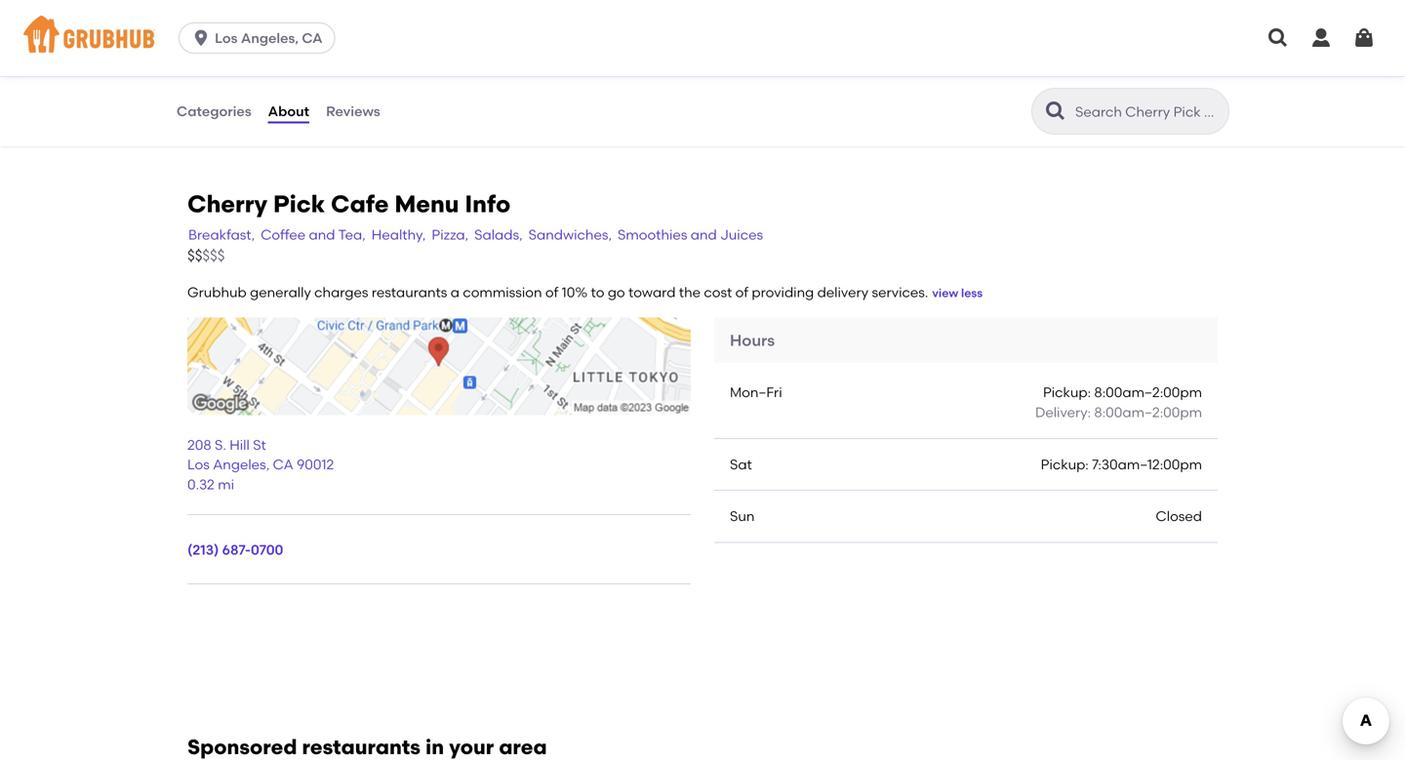 Task type: describe. For each thing, give the bounding box(es) containing it.
providing
[[752, 284, 814, 300]]

$$
[[187, 247, 202, 265]]

3 svg image from the left
[[1353, 26, 1376, 50]]

2 of from the left
[[735, 284, 749, 300]]

delivery:
[[1035, 404, 1091, 421]]

,
[[266, 456, 270, 473]]

the
[[679, 284, 701, 300]]

svg image
[[191, 28, 211, 48]]

commission
[[463, 284, 542, 300]]

less
[[961, 286, 983, 300]]

pizza,
[[432, 226, 469, 243]]

mon–fri
[[730, 384, 782, 401]]

1 of from the left
[[545, 284, 559, 300]]

sponsored restaurants in your area
[[187, 735, 547, 760]]

view
[[932, 286, 959, 300]]

categories button
[[176, 76, 252, 146]]

salads,
[[474, 226, 523, 243]]

in
[[426, 735, 444, 760]]

sponsored
[[187, 735, 297, 760]]

pick
[[273, 190, 325, 218]]

hours
[[730, 331, 775, 350]]

cost
[[704, 284, 732, 300]]

pickup: 8:00am–2:00pm delivery: 8:00am–2:00pm
[[1035, 384, 1202, 421]]

main navigation navigation
[[0, 0, 1405, 76]]

area
[[499, 735, 547, 760]]

about button
[[267, 76, 310, 146]]

smoothies
[[618, 226, 688, 243]]

go
[[608, 284, 625, 300]]

$$$$$
[[187, 247, 225, 265]]

2 and from the left
[[691, 226, 717, 243]]

hill
[[230, 437, 250, 453]]

2 8:00am–2:00pm from the top
[[1094, 404, 1202, 421]]

sandwiches,
[[529, 226, 612, 243]]

1 8:00am–2:00pm from the top
[[1094, 384, 1202, 401]]

sat
[[730, 456, 752, 473]]

breakfast, coffee and tea, healthy, pizza, salads, sandwiches, smoothies and juices
[[188, 226, 763, 243]]

pickers for avocado pickers sandwiches
[[238, 20, 285, 36]]

view less button
[[932, 285, 983, 302]]

pickers for vegetarian pickers sandwiches
[[252, 80, 299, 97]]

0 vertical spatial restaurants
[[372, 284, 447, 300]]

los angeles, ca button
[[179, 22, 343, 54]]

los angeles, ca
[[215, 30, 323, 46]]

to
[[591, 284, 605, 300]]

s.
[[215, 437, 226, 453]]

sandwiches, button
[[528, 224, 613, 246]]

cafe
[[331, 190, 389, 218]]

7:30am–12:00pm
[[1092, 456, 1202, 473]]



Task type: vqa. For each thing, say whether or not it's contained in the screenshot.
Los
yes



Task type: locate. For each thing, give the bounding box(es) containing it.
0 horizontal spatial ca
[[273, 456, 293, 473]]

reviews button
[[325, 76, 381, 146]]

grubhub generally charges restaurants a commission of 10% to go toward the cost of providing delivery services. view less
[[187, 284, 983, 300]]

sandwiches inside vegetarian pickers sandwiches
[[176, 101, 255, 117]]

angeles,
[[241, 30, 299, 46]]

pickup: for 7:30am–12:00pm
[[1041, 456, 1089, 473]]

angeles
[[213, 456, 266, 473]]

avocado pickers sandwiches
[[176, 20, 285, 57]]

208 s. hill st los angeles , ca 90012 0.32 mi
[[187, 437, 334, 493]]

(213)
[[187, 542, 219, 558]]

1 vertical spatial ca
[[273, 456, 293, 473]]

your
[[449, 735, 494, 760]]

los inside 208 s. hill st los angeles , ca 90012 0.32 mi
[[187, 456, 210, 473]]

1 vertical spatial restaurants
[[302, 735, 421, 760]]

sandwiches down "avocado"
[[176, 40, 255, 57]]

vegetarian
[[176, 80, 249, 97]]

of left 10% at the top left of page
[[545, 284, 559, 300]]

services.
[[872, 284, 929, 300]]

1 and from the left
[[309, 226, 335, 243]]

charges
[[314, 284, 368, 300]]

sandwiches down vegetarian
[[176, 101, 255, 117]]

2 horizontal spatial svg image
[[1353, 26, 1376, 50]]

a
[[451, 284, 460, 300]]

sandwiches for avocado
[[176, 40, 255, 57]]

and left juices
[[691, 226, 717, 243]]

pickup: down delivery:
[[1041, 456, 1089, 473]]

pickup: inside pickup: 8:00am–2:00pm delivery: 8:00am–2:00pm
[[1043, 384, 1091, 401]]

1 sandwiches from the top
[[176, 40, 255, 57]]

delivery
[[817, 284, 869, 300]]

pickup:
[[1043, 384, 1091, 401], [1041, 456, 1089, 473]]

pizza, button
[[431, 224, 470, 246]]

1 horizontal spatial ca
[[302, 30, 323, 46]]

vegetarian pickers sandwiches
[[176, 80, 299, 117]]

pickup: up delivery:
[[1043, 384, 1091, 401]]

1 vertical spatial 8:00am–2:00pm
[[1094, 404, 1202, 421]]

los right svg icon
[[215, 30, 238, 46]]

tea,
[[338, 226, 366, 243]]

0 vertical spatial pickers
[[238, 20, 285, 36]]

0 horizontal spatial svg image
[[1267, 26, 1290, 50]]

svg image
[[1267, 26, 1290, 50], [1310, 26, 1333, 50], [1353, 26, 1376, 50]]

0 horizontal spatial of
[[545, 284, 559, 300]]

restaurants left in
[[302, 735, 421, 760]]

0 vertical spatial pickup:
[[1043, 384, 1091, 401]]

breakfast,
[[188, 226, 255, 243]]

0 horizontal spatial los
[[187, 456, 210, 473]]

ca right ,
[[273, 456, 293, 473]]

1 svg image from the left
[[1267, 26, 1290, 50]]

breakfast, button
[[187, 224, 256, 246]]

2 sandwiches from the top
[[176, 101, 255, 117]]

pickers inside avocado pickers sandwiches
[[238, 20, 285, 36]]

mi
[[218, 476, 234, 493]]

0 vertical spatial los
[[215, 30, 238, 46]]

1 horizontal spatial of
[[735, 284, 749, 300]]

juices
[[720, 226, 763, 243]]

0.32
[[187, 476, 215, 493]]

sandwiches
[[176, 40, 255, 57], [176, 101, 255, 117]]

and
[[309, 226, 335, 243], [691, 226, 717, 243]]

and left tea,
[[309, 226, 335, 243]]

salads, button
[[473, 224, 524, 246]]

0 horizontal spatial and
[[309, 226, 335, 243]]

ca right angeles,
[[302, 30, 323, 46]]

0 vertical spatial ca
[[302, 30, 323, 46]]

1 vertical spatial sandwiches
[[176, 101, 255, 117]]

(213) 687-0700 button
[[187, 540, 283, 560]]

(213) 687-0700
[[187, 542, 283, 558]]

0 vertical spatial sandwiches
[[176, 40, 255, 57]]

cherry pick cafe menu info
[[187, 190, 511, 218]]

closed
[[1156, 508, 1202, 525]]

1 vertical spatial pickers
[[252, 80, 299, 97]]

pickers
[[238, 20, 285, 36], [252, 80, 299, 97]]

of right cost
[[735, 284, 749, 300]]

restaurants
[[372, 284, 447, 300], [302, 735, 421, 760]]

toward
[[629, 284, 676, 300]]

208
[[187, 437, 211, 453]]

687-
[[222, 542, 251, 558]]

healthy,
[[372, 226, 426, 243]]

about
[[268, 103, 309, 119]]

restaurants left a
[[372, 284, 447, 300]]

Search Cherry Pick Cafe search field
[[1074, 102, 1223, 121]]

ca inside 208 s. hill st los angeles , ca 90012 0.32 mi
[[273, 456, 293, 473]]

coffee and tea, button
[[260, 224, 367, 246]]

smoothies and juices button
[[617, 224, 764, 246]]

generally
[[250, 284, 311, 300]]

los down 208
[[187, 456, 210, 473]]

of
[[545, 284, 559, 300], [735, 284, 749, 300]]

cherry
[[187, 190, 268, 218]]

1 vertical spatial pickup:
[[1041, 456, 1089, 473]]

90012
[[297, 456, 334, 473]]

info
[[465, 190, 511, 218]]

healthy, button
[[371, 224, 427, 246]]

los
[[215, 30, 238, 46], [187, 456, 210, 473]]

1 horizontal spatial and
[[691, 226, 717, 243]]

1 horizontal spatial svg image
[[1310, 26, 1333, 50]]

0700
[[251, 542, 283, 558]]

st
[[253, 437, 266, 453]]

sandwiches inside avocado pickers sandwiches
[[176, 40, 255, 57]]

1 vertical spatial los
[[187, 456, 210, 473]]

pickers up about
[[252, 80, 299, 97]]

categories
[[177, 103, 251, 119]]

search icon image
[[1044, 100, 1068, 123]]

2 svg image from the left
[[1310, 26, 1333, 50]]

pickers inside vegetarian pickers sandwiches
[[252, 80, 299, 97]]

los inside button
[[215, 30, 238, 46]]

8:00am–2:00pm
[[1094, 384, 1202, 401], [1094, 404, 1202, 421]]

menu
[[395, 190, 459, 218]]

grubhub
[[187, 284, 247, 300]]

coffee
[[261, 226, 306, 243]]

sandwiches for vegetarian
[[176, 101, 255, 117]]

1 horizontal spatial los
[[215, 30, 238, 46]]

10%
[[562, 284, 588, 300]]

sun
[[730, 508, 755, 525]]

ca inside button
[[302, 30, 323, 46]]

pickup: 7:30am–12:00pm
[[1041, 456, 1202, 473]]

ca
[[302, 30, 323, 46], [273, 456, 293, 473]]

pickup: for 8:00am–2:00pm
[[1043, 384, 1091, 401]]

reviews
[[326, 103, 380, 119]]

avocado
[[176, 20, 235, 36]]

0 vertical spatial 8:00am–2:00pm
[[1094, 384, 1202, 401]]

pickers right "avocado"
[[238, 20, 285, 36]]



